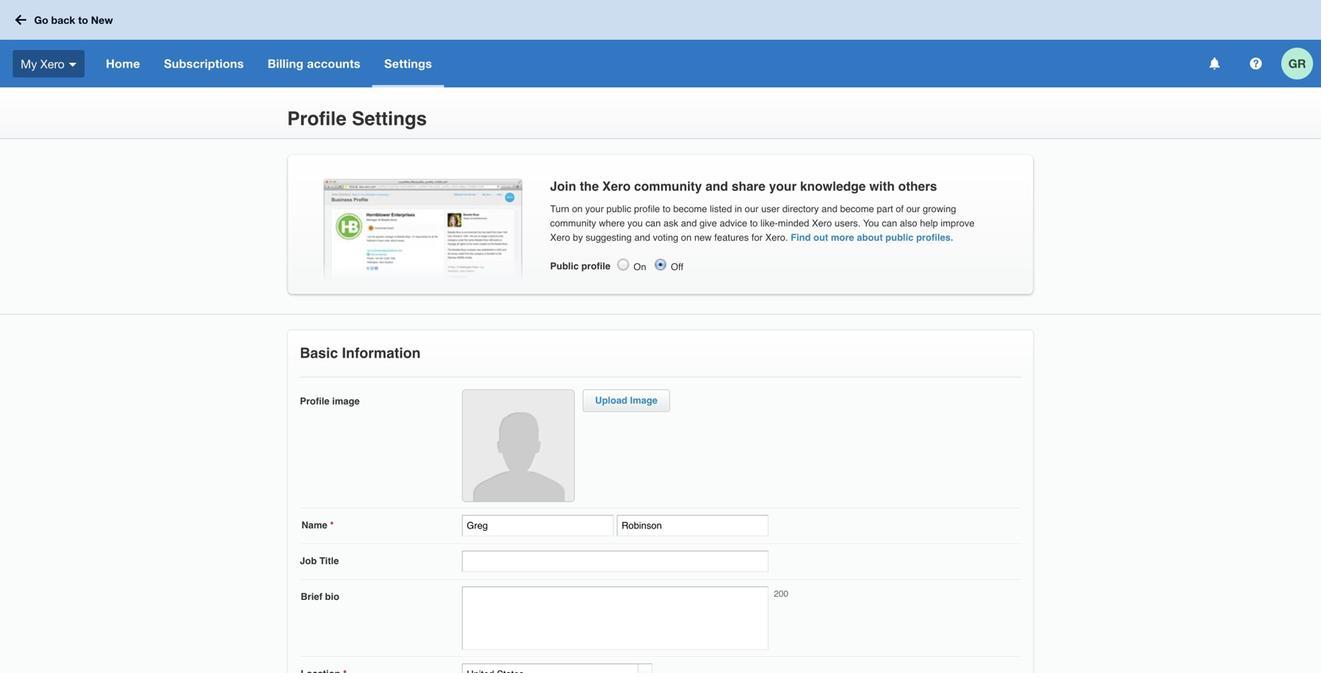 Task type: vqa. For each thing, say whether or not it's contained in the screenshot.
bottommost on
yes



Task type: describe. For each thing, give the bounding box(es) containing it.
xero up out
[[812, 218, 832, 229]]

off
[[671, 262, 684, 273]]

knowledge
[[801, 179, 866, 194]]

share
[[732, 179, 766, 194]]

go back to new
[[34, 14, 113, 26]]

my xero button
[[0, 40, 94, 87]]

profile settings
[[287, 108, 427, 130]]

200
[[774, 589, 789, 599]]

1 become from the left
[[674, 203, 708, 215]]

you
[[628, 218, 643, 229]]

information
[[342, 345, 421, 361]]

2 can from the left
[[882, 218, 898, 229]]

for
[[752, 232, 763, 243]]

profile inside turn on your public profile to become listed in our user directory and become part of our growing community where you can ask and give advice to like-minded xero users. you can also help improve xero by suggesting and voting on new features for xero.
[[634, 203, 660, 215]]

image
[[630, 395, 658, 406]]

xero.
[[766, 232, 788, 243]]

1 horizontal spatial to
[[663, 203, 671, 215]]

like-
[[761, 218, 778, 229]]

my
[[21, 57, 37, 71]]

join
[[550, 179, 577, 194]]

brief bio
[[301, 591, 340, 602]]

basic
[[300, 345, 338, 361]]

you
[[864, 218, 880, 229]]

title
[[320, 556, 339, 567]]

improve
[[941, 218, 975, 229]]

part
[[877, 203, 894, 215]]

public
[[550, 261, 579, 272]]

0 horizontal spatial profile
[[582, 261, 611, 272]]

job
[[300, 556, 317, 567]]

out
[[814, 232, 829, 243]]

billing accounts
[[268, 56, 361, 71]]

where
[[599, 218, 625, 229]]

gr
[[1289, 56, 1307, 71]]

also
[[900, 218, 918, 229]]

public inside turn on your public profile to become listed in our user directory and become part of our growing community where you can ask and give advice to like-minded xero users. you can also help improve xero by suggesting and voting on new features for xero.
[[607, 203, 632, 215]]

profile image
[[300, 396, 360, 407]]

profile for profile image
[[300, 396, 330, 407]]

in
[[735, 203, 743, 215]]

job title
[[300, 556, 339, 567]]

go back to new link
[[10, 6, 123, 34]]

subscriptions
[[164, 56, 244, 71]]

banner containing home
[[0, 0, 1322, 87]]

Brief bio text field
[[462, 587, 769, 650]]

1 vertical spatial public
[[886, 232, 914, 243]]

2 vertical spatial to
[[750, 218, 758, 229]]

Name text field
[[462, 515, 614, 537]]

subscriptions link
[[152, 40, 256, 87]]

go
[[34, 14, 48, 26]]

the
[[580, 179, 599, 194]]

xero left by
[[550, 232, 571, 243]]

and up listed
[[706, 179, 728, 194]]

1 our from the left
[[745, 203, 759, 215]]

svg image inside go back to new link
[[15, 15, 26, 25]]



Task type: locate. For each thing, give the bounding box(es) containing it.
billing accounts link
[[256, 40, 373, 87]]

1 horizontal spatial your
[[769, 179, 797, 194]]

svg image inside my xero popup button
[[69, 63, 77, 67]]

0 vertical spatial on
[[572, 203, 583, 215]]

to left new
[[78, 14, 88, 26]]

back
[[51, 14, 75, 26]]

1 horizontal spatial can
[[882, 218, 898, 229]]

voting
[[653, 232, 679, 243]]

None text field
[[462, 551, 769, 572]]

become up users. in the top right of the page
[[841, 203, 875, 215]]

settings right accounts
[[384, 56, 432, 71]]

public up where
[[607, 203, 632, 215]]

basic information
[[300, 345, 421, 361]]

1 vertical spatial your
[[586, 203, 604, 215]]

0 horizontal spatial our
[[745, 203, 759, 215]]

0 horizontal spatial your
[[586, 203, 604, 215]]

profile up you
[[634, 203, 660, 215]]

billing
[[268, 56, 304, 71]]

settings button
[[373, 40, 444, 87]]

to
[[78, 14, 88, 26], [663, 203, 671, 215], [750, 218, 758, 229]]

profile left image
[[300, 396, 330, 407]]

community up ask
[[635, 179, 702, 194]]

0 vertical spatial profile
[[287, 108, 347, 130]]

on
[[634, 262, 647, 273]]

listed
[[710, 203, 732, 215]]

1 horizontal spatial on
[[681, 232, 692, 243]]

0 horizontal spatial to
[[78, 14, 88, 26]]

home
[[106, 56, 140, 71]]

1 vertical spatial profile
[[582, 261, 611, 272]]

accounts
[[307, 56, 361, 71]]

help
[[920, 218, 939, 229]]

suggesting
[[586, 232, 632, 243]]

on
[[572, 203, 583, 215], [681, 232, 692, 243]]

on left new
[[681, 232, 692, 243]]

0 vertical spatial settings
[[384, 56, 432, 71]]

public
[[607, 203, 632, 215], [886, 232, 914, 243]]

and right ask
[[681, 218, 697, 229]]

profile left on button
[[582, 261, 611, 272]]

growing
[[923, 203, 957, 215]]

about
[[857, 232, 883, 243]]

community up by
[[550, 218, 597, 229]]

brief
[[301, 591, 323, 602]]

new
[[91, 14, 113, 26]]

and down you
[[635, 232, 651, 243]]

by
[[573, 232, 583, 243]]

community inside turn on your public profile to become listed in our user directory and become part of our growing community where you can ask and give advice to like-minded xero users. you can also help improve xero by suggesting and voting on new features for xero.
[[550, 218, 597, 229]]

xero inside popup button
[[40, 57, 65, 71]]

to inside go back to new link
[[78, 14, 88, 26]]

2 our from the left
[[907, 203, 921, 215]]

more
[[831, 232, 855, 243]]

1 vertical spatial to
[[663, 203, 671, 215]]

home link
[[94, 40, 152, 87]]

features
[[715, 232, 749, 243]]

0 horizontal spatial community
[[550, 218, 597, 229]]

others
[[899, 179, 938, 194]]

and
[[706, 179, 728, 194], [822, 203, 838, 215], [681, 218, 697, 229], [635, 232, 651, 243]]

to up ask
[[663, 203, 671, 215]]

directory
[[783, 203, 819, 215]]

public down also
[[886, 232, 914, 243]]

1 horizontal spatial public
[[886, 232, 914, 243]]

can
[[646, 218, 661, 229], [882, 218, 898, 229]]

upload image button
[[595, 395, 658, 406]]

name
[[302, 520, 328, 531]]

find
[[791, 232, 811, 243]]

advice
[[720, 218, 748, 229]]

settings down the settings popup button
[[352, 108, 427, 130]]

on right turn
[[572, 203, 583, 215]]

user
[[762, 203, 780, 215]]

ask
[[664, 218, 679, 229]]

turn on your public profile to become listed in our user directory and become part of our growing community where you can ask and give advice to like-minded xero users. you can also help improve xero by suggesting and voting on new features for xero.
[[550, 203, 975, 243]]

0 horizontal spatial become
[[674, 203, 708, 215]]

turn
[[550, 203, 570, 215]]

give
[[700, 218, 717, 229]]

1 vertical spatial profile
[[300, 396, 330, 407]]

banner
[[0, 0, 1322, 87]]

become
[[674, 203, 708, 215], [841, 203, 875, 215]]

1 can from the left
[[646, 218, 661, 229]]

upload image
[[595, 395, 658, 406]]

0 horizontal spatial can
[[646, 218, 661, 229]]

find out more about public profiles. link
[[791, 232, 954, 243]]

find out more about public profiles.
[[791, 232, 954, 243]]

1 vertical spatial on
[[681, 232, 692, 243]]

xero right the
[[603, 179, 631, 194]]

Location text field
[[462, 664, 639, 673]]

1 vertical spatial settings
[[352, 108, 427, 130]]

with
[[870, 179, 895, 194]]

profile down billing accounts link
[[287, 108, 347, 130]]

my xero
[[21, 57, 65, 71]]

upload
[[595, 395, 628, 406]]

0 horizontal spatial on
[[572, 203, 583, 215]]

gr button
[[1282, 40, 1322, 87]]

profile
[[634, 203, 660, 215], [582, 261, 611, 272]]

to up for
[[750, 218, 758, 229]]

Last text field
[[617, 515, 769, 537]]

2 horizontal spatial to
[[750, 218, 758, 229]]

image
[[332, 396, 360, 407]]

of
[[896, 203, 904, 215]]

svg image
[[15, 15, 26, 25], [1210, 58, 1220, 70], [1251, 58, 1263, 70], [69, 63, 77, 67]]

profile for profile settings
[[287, 108, 347, 130]]

0 vertical spatial profile
[[634, 203, 660, 215]]

your
[[769, 179, 797, 194], [586, 203, 604, 215]]

2 become from the left
[[841, 203, 875, 215]]

profiles.
[[917, 232, 954, 243]]

new
[[695, 232, 712, 243]]

0 vertical spatial community
[[635, 179, 702, 194]]

xero
[[40, 57, 65, 71], [603, 179, 631, 194], [812, 218, 832, 229], [550, 232, 571, 243]]

users.
[[835, 218, 861, 229]]

public profile
[[550, 261, 611, 272]]

xero right 'my'
[[40, 57, 65, 71]]

0 vertical spatial public
[[607, 203, 632, 215]]

bio
[[325, 591, 340, 602]]

0 vertical spatial your
[[769, 179, 797, 194]]

your up 'user'
[[769, 179, 797, 194]]

can down part
[[882, 218, 898, 229]]

can left ask
[[646, 218, 661, 229]]

our right in
[[745, 203, 759, 215]]

1 horizontal spatial become
[[841, 203, 875, 215]]

1 horizontal spatial our
[[907, 203, 921, 215]]

minded
[[778, 218, 810, 229]]

1 horizontal spatial profile
[[634, 203, 660, 215]]

profile
[[287, 108, 347, 130], [300, 396, 330, 407]]

0 vertical spatial to
[[78, 14, 88, 26]]

community
[[635, 179, 702, 194], [550, 218, 597, 229]]

On button
[[616, 257, 631, 272]]

1 horizontal spatial community
[[635, 179, 702, 194]]

join the xero community and share your knowledge with others
[[550, 179, 938, 194]]

become up give
[[674, 203, 708, 215]]

settings
[[384, 56, 432, 71], [352, 108, 427, 130]]

1 vertical spatial community
[[550, 218, 597, 229]]

your up where
[[586, 203, 604, 215]]

our right the of
[[907, 203, 921, 215]]

and up users. in the top right of the page
[[822, 203, 838, 215]]

our
[[745, 203, 759, 215], [907, 203, 921, 215]]

Off button
[[654, 257, 668, 272]]

settings inside popup button
[[384, 56, 432, 71]]

0 horizontal spatial public
[[607, 203, 632, 215]]

your inside turn on your public profile to become listed in our user directory and become part of our growing community where you can ask and give advice to like-minded xero users. you can also help improve xero by suggesting and voting on new features for xero.
[[586, 203, 604, 215]]



